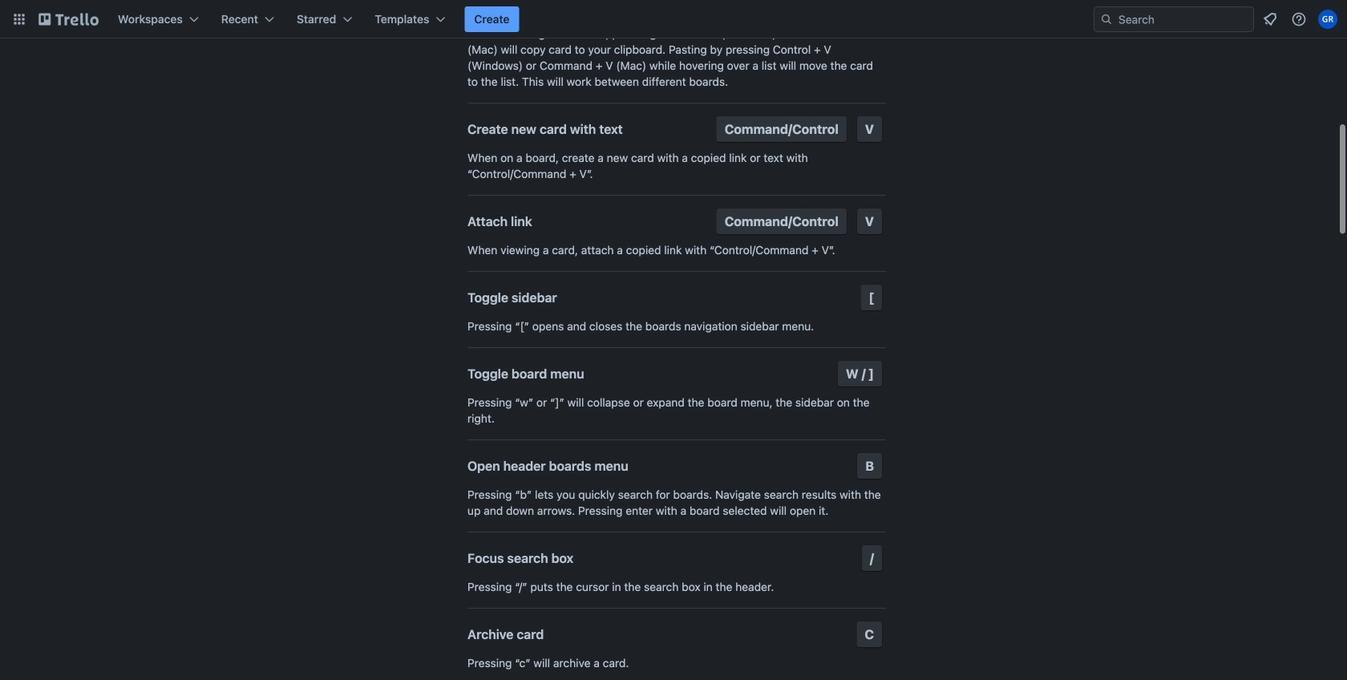 Task type: locate. For each thing, give the bounding box(es) containing it.
open information menu image
[[1292, 11, 1308, 27]]

greg robinson (gregrobinson96) image
[[1319, 10, 1338, 29]]

0 notifications image
[[1261, 10, 1280, 29]]

search image
[[1101, 13, 1114, 26]]

Search field
[[1094, 6, 1255, 32]]



Task type: describe. For each thing, give the bounding box(es) containing it.
primary element
[[0, 0, 1348, 39]]

back to home image
[[39, 6, 99, 32]]



Task type: vqa. For each thing, say whether or not it's contained in the screenshot.
'Primary' element
yes



